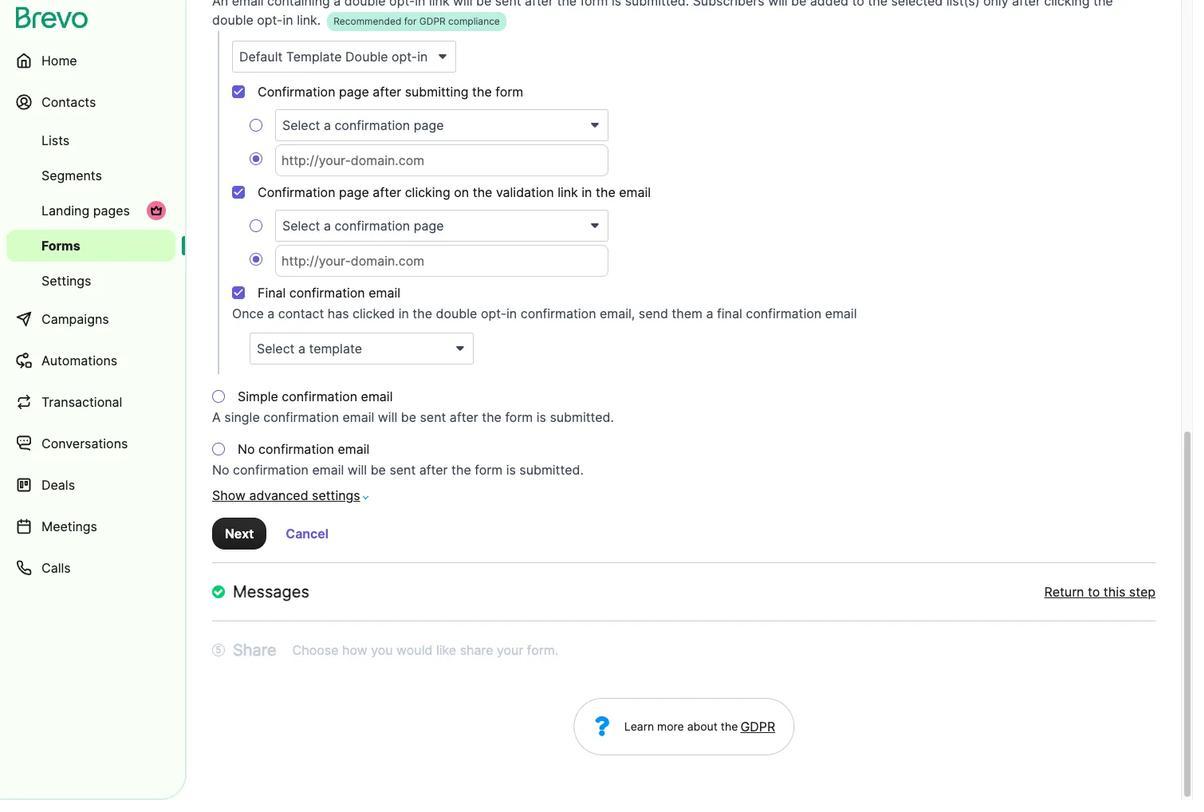Task type: describe. For each thing, give the bounding box(es) containing it.
to inside return to this step button
[[1089, 584, 1101, 600]]

lists link
[[6, 125, 176, 156]]

cancel button
[[273, 518, 342, 550]]

them
[[672, 306, 703, 322]]

calls link
[[6, 549, 176, 587]]

more
[[658, 720, 685, 734]]

like
[[436, 643, 457, 659]]

1 vertical spatial double
[[212, 12, 254, 28]]

step
[[1130, 584, 1156, 600]]

this
[[1104, 584, 1126, 600]]

on
[[454, 185, 469, 200]]

next button
[[212, 518, 267, 550]]

link.
[[297, 12, 321, 28]]

simple confirmation email
[[238, 389, 393, 405]]

no for no confirmation email will be sent after the form is submitted.
[[212, 462, 230, 478]]

confirmation left email,
[[521, 306, 597, 322]]

contact
[[278, 306, 324, 322]]

left___rvooi image
[[150, 204, 163, 217]]

simple
[[238, 389, 278, 405]]

advanced
[[249, 488, 309, 504]]

be down a single confirmation email will be sent after the form is submitted.
[[371, 462, 386, 478]]

for
[[404, 15, 417, 27]]

will up no confirmation email will be sent after the form is submitted.
[[378, 410, 398, 426]]

pages
[[93, 203, 130, 219]]

conversations link
[[6, 425, 176, 463]]

transactional link
[[6, 383, 176, 421]]

show
[[212, 488, 246, 504]]

compliance
[[449, 15, 500, 27]]

submitted. inside an email containing a double opt-in link will be sent after the form is submitted. subscribers will be added to the selected list(s) only after clicking the double opt-in link.
[[625, 0, 690, 9]]

show advanced settings
[[212, 488, 360, 504]]

containing
[[267, 0, 330, 9]]

confirmation up the advanced
[[233, 462, 309, 478]]

0 vertical spatial opt-
[[390, 0, 415, 9]]

automations link
[[6, 342, 176, 380]]

email inside an email containing a double opt-in link will be sent after the form is submitted. subscribers will be added to the selected list(s) only after clicking the double opt-in link.
[[232, 0, 264, 9]]

an email containing a double opt-in link will be sent after the form is submitted. subscribers will be added to the selected list(s) only after clicking the double opt-in link.
[[212, 0, 1114, 28]]

return
[[1045, 584, 1085, 600]]

confirmation for confirmation page after clicking on the validation link in the email
[[258, 185, 336, 200]]

landing
[[42, 203, 90, 219]]

a
[[212, 410, 221, 426]]

settings
[[42, 273, 91, 289]]

gdpr link
[[739, 718, 776, 737]]

transactional
[[42, 394, 122, 410]]

be up no confirmation email will be sent after the form is submitted.
[[401, 410, 417, 426]]

only
[[984, 0, 1009, 9]]

1 vertical spatial submitted.
[[550, 410, 614, 426]]

http://your-domain.com text field
[[275, 245, 609, 277]]

no confirmation email will be sent after the form is submitted.
[[212, 462, 584, 478]]

subscribers
[[693, 0, 765, 9]]

form inside an email containing a double opt-in link will be sent after the form is submitted. subscribers will be added to the selected list(s) only after clicking the double opt-in link.
[[581, 0, 609, 9]]

confirmation up "no confirmation email"
[[282, 389, 358, 405]]

0 vertical spatial gdpr
[[420, 15, 446, 27]]

recommended
[[334, 15, 402, 27]]

confirmation page after clicking on the validation link in the email
[[258, 185, 651, 200]]

will up compliance
[[453, 0, 473, 9]]

meetings link
[[6, 508, 176, 546]]

the inside learn more about the gdpr
[[721, 720, 739, 734]]

landing pages
[[42, 203, 130, 219]]

calls
[[42, 560, 71, 576]]

sent inside an email containing a double opt-in link will be sent after the form is submitted. subscribers will be added to the selected list(s) only after clicking the double opt-in link.
[[495, 0, 522, 9]]

no for no confirmation email
[[238, 441, 255, 457]]

share
[[233, 641, 277, 660]]

single
[[225, 410, 260, 426]]

landing pages link
[[6, 195, 176, 227]]

submitting
[[405, 84, 469, 100]]

segments link
[[6, 160, 176, 192]]

final
[[718, 306, 743, 322]]

has
[[328, 306, 349, 322]]

selected
[[892, 0, 944, 9]]

home
[[42, 53, 77, 69]]

page for submitting
[[339, 84, 369, 100]]

send
[[639, 306, 669, 322]]

clicked
[[353, 306, 395, 322]]

how
[[342, 643, 368, 659]]

validation
[[496, 185, 554, 200]]

learn
[[625, 720, 655, 734]]

confirmation page after submitting the form
[[258, 84, 524, 100]]



Task type: locate. For each thing, give the bounding box(es) containing it.
meetings
[[42, 519, 97, 535]]

2 horizontal spatial a
[[707, 306, 714, 322]]

confirmation down simple confirmation email
[[264, 410, 339, 426]]

2 vertical spatial opt-
[[481, 306, 507, 322]]

return to this step button
[[1045, 583, 1156, 602]]

1 vertical spatial sent
[[420, 410, 446, 426]]

link for will
[[429, 0, 450, 9]]

would
[[397, 643, 433, 659]]

will up settings
[[348, 462, 367, 478]]

choose how you would like share your form.
[[293, 643, 559, 659]]

0 horizontal spatial link
[[429, 0, 450, 9]]

sent up no confirmation email will be sent after the form is submitted.
[[420, 410, 446, 426]]

segments
[[42, 168, 102, 184]]

deals
[[42, 477, 75, 493]]

2 horizontal spatial sent
[[495, 0, 522, 9]]

0 horizontal spatial sent
[[390, 462, 416, 478]]

clicking right only
[[1045, 0, 1091, 9]]

2 vertical spatial submitted.
[[520, 462, 584, 478]]

home link
[[6, 42, 176, 80]]

will right subscribers
[[769, 0, 788, 9]]

gdpr right about
[[741, 719, 776, 735]]

no up show
[[212, 462, 230, 478]]

double down an
[[212, 12, 254, 28]]

once a contact has clicked in the double opt-in confirmation email, send them a final confirmation email
[[232, 306, 858, 322]]

2 vertical spatial double
[[436, 306, 478, 322]]

0 horizontal spatial is
[[507, 462, 516, 478]]

0 horizontal spatial no
[[212, 462, 230, 478]]

1 horizontal spatial gdpr
[[741, 719, 776, 735]]

confirmation right final
[[746, 306, 822, 322]]

1 horizontal spatial link
[[558, 185, 578, 200]]

page
[[339, 84, 369, 100], [339, 185, 369, 200]]

1 vertical spatial clicking
[[405, 185, 451, 200]]

0 vertical spatial no
[[238, 441, 255, 457]]

be up compliance
[[476, 0, 492, 9]]

1 vertical spatial link
[[558, 185, 578, 200]]

next
[[225, 526, 254, 542]]

no
[[238, 441, 255, 457], [212, 462, 230, 478]]

1 vertical spatial gdpr
[[741, 719, 776, 735]]

to inside an email containing a double opt-in link will be sent after the form is submitted. subscribers will be added to the selected list(s) only after clicking the double opt-in link.
[[853, 0, 865, 9]]

0 horizontal spatial opt-
[[257, 12, 283, 28]]

be left the added
[[792, 0, 807, 9]]

added
[[811, 0, 849, 9]]

choose
[[293, 643, 339, 659]]

gdpr
[[420, 15, 446, 27], [741, 719, 776, 735]]

1 horizontal spatial a
[[334, 0, 341, 9]]

1 vertical spatial opt-
[[257, 12, 283, 28]]

to left "this"
[[1089, 584, 1101, 600]]

double up recommended
[[345, 0, 386, 9]]

2 horizontal spatial opt-
[[481, 306, 507, 322]]

1 horizontal spatial double
[[345, 0, 386, 9]]

clicking
[[1045, 0, 1091, 9], [405, 185, 451, 200]]

will
[[453, 0, 473, 9], [769, 0, 788, 9], [378, 410, 398, 426], [348, 462, 367, 478]]

forms link
[[6, 230, 176, 262]]

confirmation up "show advanced settings"
[[259, 441, 334, 457]]

1 vertical spatial confirmation
[[258, 185, 336, 200]]

1 horizontal spatial to
[[1089, 584, 1101, 600]]

is inside an email containing a double opt-in link will be sent after the form is submitted. subscribers will be added to the selected list(s) only after clicking the double opt-in link.
[[612, 0, 622, 9]]

list(s)
[[947, 0, 980, 9]]

opt- up "for" on the left
[[390, 0, 415, 9]]

1 horizontal spatial clicking
[[1045, 0, 1091, 9]]

to right the added
[[853, 0, 865, 9]]

campaigns
[[42, 311, 109, 327]]

a
[[334, 0, 341, 9], [268, 306, 275, 322], [707, 306, 714, 322]]

once
[[232, 306, 264, 322]]

campaigns link
[[6, 300, 176, 338]]

messages
[[233, 583, 310, 602]]

a single confirmation email will be sent after the form is submitted.
[[212, 410, 614, 426]]

1 horizontal spatial opt-
[[390, 0, 415, 9]]

1 horizontal spatial sent
[[420, 410, 446, 426]]

double down http://your-domain.com text box
[[436, 306, 478, 322]]

0 horizontal spatial double
[[212, 12, 254, 28]]

submitted.
[[625, 0, 690, 9], [550, 410, 614, 426], [520, 462, 584, 478]]

0 vertical spatial link
[[429, 0, 450, 9]]

cancel
[[286, 526, 329, 542]]

be
[[476, 0, 492, 9], [792, 0, 807, 9], [401, 410, 417, 426], [371, 462, 386, 478]]

0 vertical spatial confirmation
[[258, 84, 336, 100]]

1 vertical spatial is
[[537, 410, 547, 426]]

1 confirmation from the top
[[258, 84, 336, 100]]

double
[[345, 0, 386, 9], [212, 12, 254, 28], [436, 306, 478, 322]]

lists
[[42, 132, 70, 148]]

gdpr right "for" on the left
[[420, 15, 446, 27]]

1 page from the top
[[339, 84, 369, 100]]

2 horizontal spatial double
[[436, 306, 478, 322]]

5
[[216, 644, 222, 656]]

sent up compliance
[[495, 0, 522, 9]]

1 vertical spatial page
[[339, 185, 369, 200]]

link
[[429, 0, 450, 9], [558, 185, 578, 200]]

no down single in the bottom left of the page
[[238, 441, 255, 457]]

return to this step
[[1045, 584, 1156, 600]]

form.
[[527, 643, 559, 659]]

email
[[232, 0, 264, 9], [620, 185, 651, 200], [369, 285, 401, 301], [826, 306, 858, 322], [361, 389, 393, 405], [343, 410, 375, 426], [338, 441, 370, 457], [312, 462, 344, 478]]

link right the validation on the left top of the page
[[558, 185, 578, 200]]

deals link
[[6, 466, 176, 504]]

1 vertical spatial no
[[212, 462, 230, 478]]

link up recommended for gdpr compliance
[[429, 0, 450, 9]]

a left final
[[707, 306, 714, 322]]

0 vertical spatial submitted.
[[625, 0, 690, 9]]

settings
[[312, 488, 360, 504]]

0 horizontal spatial clicking
[[405, 185, 451, 200]]

clicking inside an email containing a double opt-in link will be sent after the form is submitted. subscribers will be added to the selected list(s) only after clicking the double opt-in link.
[[1045, 0, 1091, 9]]

1 horizontal spatial is
[[537, 410, 547, 426]]

0 vertical spatial is
[[612, 0, 622, 9]]

confirmation
[[290, 285, 365, 301], [521, 306, 597, 322], [746, 306, 822, 322], [282, 389, 358, 405], [264, 410, 339, 426], [259, 441, 334, 457], [233, 462, 309, 478]]

sent
[[495, 0, 522, 9], [420, 410, 446, 426], [390, 462, 416, 478]]

1 horizontal spatial no
[[238, 441, 255, 457]]

opt- down http://your-domain.com text box
[[481, 306, 507, 322]]

you
[[371, 643, 393, 659]]

share
[[460, 643, 494, 659]]

contacts
[[42, 94, 96, 110]]

in
[[415, 0, 426, 9], [283, 12, 293, 28], [582, 185, 593, 200], [399, 306, 409, 322], [507, 306, 517, 322]]

2 horizontal spatial is
[[612, 0, 622, 9]]

a down final
[[268, 306, 275, 322]]

conversations
[[42, 436, 128, 452]]

0 horizontal spatial gdpr
[[420, 15, 446, 27]]

about
[[688, 720, 718, 734]]

0 vertical spatial sent
[[495, 0, 522, 9]]

link for in
[[558, 185, 578, 200]]

learn more about the gdpr
[[625, 719, 776, 735]]

your
[[497, 643, 524, 659]]

2 vertical spatial is
[[507, 462, 516, 478]]

final
[[258, 285, 286, 301]]

final confirmation email
[[258, 285, 401, 301]]

to
[[853, 0, 865, 9], [1089, 584, 1101, 600]]

opt- down containing
[[257, 12, 283, 28]]

an
[[212, 0, 228, 9]]

recommended for gdpr compliance
[[334, 15, 500, 27]]

confirmation for confirmation page after submitting the form
[[258, 84, 336, 100]]

http://your-domain.com text field
[[275, 145, 609, 177]]

2 confirmation from the top
[[258, 185, 336, 200]]

0 vertical spatial double
[[345, 0, 386, 9]]

a up recommended
[[334, 0, 341, 9]]

0 vertical spatial to
[[853, 0, 865, 9]]

email,
[[600, 306, 636, 322]]

contacts link
[[6, 83, 176, 121]]

0 vertical spatial clicking
[[1045, 0, 1091, 9]]

automations
[[42, 353, 117, 369]]

forms
[[42, 238, 80, 254]]

sent down a single confirmation email will be sent after the form is submitted.
[[390, 462, 416, 478]]

0 horizontal spatial to
[[853, 0, 865, 9]]

the
[[557, 0, 577, 9], [869, 0, 888, 9], [1094, 0, 1114, 9], [472, 84, 492, 100], [473, 185, 493, 200], [596, 185, 616, 200], [413, 306, 433, 322], [482, 410, 502, 426], [452, 462, 472, 478], [721, 720, 739, 734]]

0 horizontal spatial a
[[268, 306, 275, 322]]

form
[[581, 0, 609, 9], [496, 84, 524, 100], [506, 410, 533, 426], [475, 462, 503, 478]]

2 page from the top
[[339, 185, 369, 200]]

page for clicking
[[339, 185, 369, 200]]

settings link
[[6, 265, 176, 297]]

2 vertical spatial sent
[[390, 462, 416, 478]]

clicking left "on"
[[405, 185, 451, 200]]

1 vertical spatial to
[[1089, 584, 1101, 600]]

link inside an email containing a double opt-in link will be sent after the form is submitted. subscribers will be added to the selected list(s) only after clicking the double opt-in link.
[[429, 0, 450, 9]]

return image
[[212, 586, 225, 599]]

no confirmation email
[[238, 441, 370, 457]]

a inside an email containing a double opt-in link will be sent after the form is submitted. subscribers will be added to the selected list(s) only after clicking the double opt-in link.
[[334, 0, 341, 9]]

0 vertical spatial page
[[339, 84, 369, 100]]

is
[[612, 0, 622, 9], [537, 410, 547, 426], [507, 462, 516, 478]]

confirmation
[[258, 84, 336, 100], [258, 185, 336, 200]]

confirmation up has
[[290, 285, 365, 301]]



Task type: vqa. For each thing, say whether or not it's contained in the screenshot.
submitting "page"
yes



